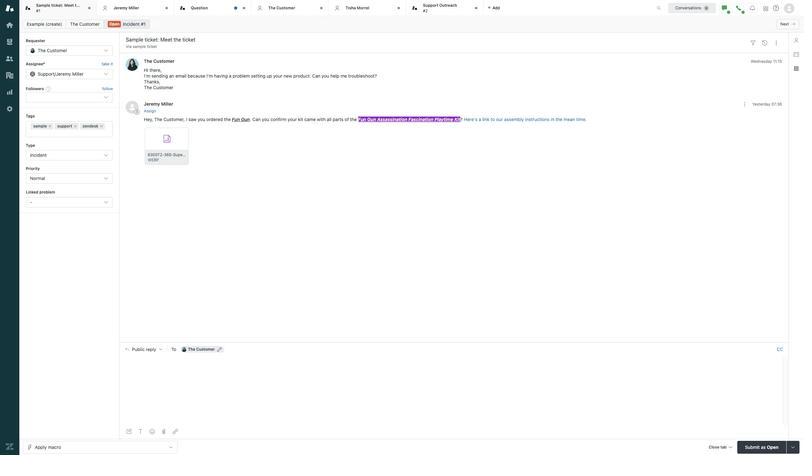 Task type: locate. For each thing, give the bounding box(es) containing it.
problem left setting
[[233, 73, 250, 79]]

problem inside hi there, i'm sending an email because i'm having a problem setting up your new product. can you help me troubleshoot? thanks, the customer
[[233, 73, 250, 79]]

1 vertical spatial avatar image
[[126, 101, 139, 114]]

support
[[57, 124, 72, 129]]

reporting image
[[5, 88, 14, 96]]

your right up on the left of the page
[[273, 73, 283, 79]]

remove image for support
[[74, 124, 77, 128]]

problem right "linked"
[[39, 190, 55, 195]]

0 horizontal spatial problem
[[39, 190, 55, 195]]

0 vertical spatial avatar image
[[126, 58, 139, 71]]

take it button
[[102, 61, 113, 68]]

all
[[327, 117, 332, 122]]

linked
[[26, 190, 38, 195]]

?
[[461, 117, 463, 122]]

1 horizontal spatial jeremy
[[114, 5, 128, 10]]

because
[[188, 73, 205, 79]]

miller
[[129, 5, 139, 10], [72, 71, 84, 77], [161, 101, 173, 107]]

close image
[[86, 5, 93, 11], [241, 5, 248, 11], [318, 5, 325, 11], [396, 5, 402, 11], [473, 5, 480, 11]]

the customer tab
[[252, 0, 329, 16]]

via
[[126, 44, 132, 49]]

2 horizontal spatial you
[[322, 73, 329, 79]]

0 horizontal spatial fun
[[232, 117, 240, 122]]

#1 down jeremy miller tab
[[141, 21, 146, 27]]

tab
[[19, 0, 97, 16], [407, 0, 484, 16]]

example
[[27, 21, 44, 27]]

a
[[229, 73, 232, 79], [479, 117, 482, 122]]

ticket:
[[51, 3, 63, 8]]

0 horizontal spatial ticket
[[82, 3, 93, 8]]

remove image right support
[[74, 124, 77, 128]]

gun right ordered
[[241, 117, 250, 122]]

1 horizontal spatial open
[[768, 445, 779, 451]]

0 vertical spatial ticket
[[82, 3, 93, 8]]

miller right /
[[72, 71, 84, 77]]

miller inside assignee* element
[[72, 71, 84, 77]]

tisha morrel tab
[[329, 0, 407, 16]]

fun left the .
[[232, 117, 240, 122]]

1 close image from the left
[[86, 5, 93, 11]]

0 vertical spatial sample
[[133, 44, 146, 49]]

i'm down hi
[[144, 73, 150, 79]]

0 vertical spatial problem
[[233, 73, 250, 79]]

incident inside popup button
[[30, 153, 47, 158]]

the customer inside tab
[[268, 5, 295, 10]]

tab containing support outreach
[[407, 0, 484, 16]]

0 vertical spatial support
[[423, 3, 439, 8]]

you inside hi there, i'm sending an email because i'm having a problem setting up your new product. can you help me troubleshoot? thanks, the customer
[[322, 73, 329, 79]]

you right saw
[[198, 117, 205, 122]]

-
[[30, 200, 32, 205]]

#1 down sample on the left top of the page
[[36, 8, 40, 13]]

the right meet on the left of page
[[75, 3, 81, 8]]

here's a link to our assembly instructions in the mean time. link
[[464, 117, 587, 122]]

miller up "incident #1"
[[129, 5, 139, 10]]

question tab
[[174, 0, 252, 16]]

the customer link down meet on the left of page
[[66, 20, 104, 29]]

conversations
[[676, 5, 702, 10]]

you left help
[[322, 73, 329, 79]]

1 horizontal spatial tab
[[407, 0, 484, 16]]

customer inside hi there, i'm sending an email because i'm having a problem setting up your new product. can you help me troubleshoot? thanks, the customer
[[153, 85, 174, 90]]

2 tab from the left
[[407, 0, 484, 16]]

1 horizontal spatial a
[[479, 117, 482, 122]]

example (create)
[[27, 21, 62, 27]]

customer@example.com image
[[182, 348, 187, 353]]

get started image
[[5, 21, 14, 29]]

2 vertical spatial jeremy
[[144, 101, 160, 107]]

0 horizontal spatial #1
[[36, 8, 40, 13]]

support up #2
[[423, 3, 439, 8]]

edit user image
[[218, 348, 222, 352]]

apps image
[[794, 66, 800, 71]]

0 horizontal spatial incident
[[30, 153, 47, 158]]

instructions
[[526, 117, 550, 122]]

close image inside the customer tab
[[318, 5, 325, 11]]

tab containing sample ticket: meet the ticket
[[19, 0, 97, 16]]

1 vertical spatial problem
[[39, 190, 55, 195]]

0 horizontal spatial gun
[[241, 117, 250, 122]]

jeremy
[[114, 5, 128, 10], [56, 71, 71, 77], [144, 101, 160, 107]]

question
[[191, 5, 208, 10]]

1 horizontal spatial can
[[312, 73, 321, 79]]

troubleshoot?
[[348, 73, 377, 79]]

1 horizontal spatial fun
[[358, 117, 366, 122]]

0 horizontal spatial i'm
[[144, 73, 150, 79]]

sample right via
[[133, 44, 146, 49]]

mean
[[564, 117, 576, 122]]

2 horizontal spatial remove image
[[100, 124, 104, 128]]

1 vertical spatial miller
[[72, 71, 84, 77]]

3 close image from the left
[[318, 5, 325, 11]]

remove image
[[48, 124, 52, 128], [74, 124, 77, 128], [100, 124, 104, 128]]

zendesk products image
[[764, 6, 769, 11]]

customer inside "secondary" 'element'
[[79, 21, 100, 27]]

#2
[[423, 8, 428, 13]]

2 horizontal spatial miller
[[161, 101, 173, 107]]

the customer link up there,
[[144, 59, 175, 64]]

0 horizontal spatial remove image
[[48, 124, 52, 128]]

1 vertical spatial your
[[288, 117, 297, 122]]

1 vertical spatial #1
[[141, 21, 146, 27]]

miller inside tab
[[129, 5, 139, 10]]

open right as
[[768, 445, 779, 451]]

incident for incident
[[30, 153, 47, 158]]

add button
[[484, 0, 504, 16]]

1 horizontal spatial you
[[262, 117, 270, 122]]

jeremy miller link
[[144, 101, 173, 107]]

4 close image from the left
[[396, 5, 402, 11]]

with
[[317, 117, 326, 122]]

ordered
[[207, 117, 223, 122]]

a right having
[[229, 73, 232, 79]]

1 horizontal spatial problem
[[233, 73, 250, 79]]

support for #2
[[423, 3, 439, 8]]

open left "incident #1"
[[109, 22, 119, 26]]

up
[[267, 73, 272, 79]]

your
[[273, 73, 283, 79], [288, 117, 297, 122]]

5 close image from the left
[[473, 5, 480, 11]]

0 vertical spatial your
[[273, 73, 283, 79]]

followers element
[[26, 92, 113, 103]]

support down 'assignee*'
[[38, 71, 55, 77]]

1 horizontal spatial #1
[[141, 21, 146, 27]]

1 vertical spatial jeremy
[[56, 71, 71, 77]]

the right 'of'
[[350, 117, 357, 122]]

the customer link
[[66, 20, 104, 29], [144, 59, 175, 64]]

jeremy down "requester" element
[[56, 71, 71, 77]]

hide composer image
[[452, 341, 457, 346]]

0 horizontal spatial jeremy
[[56, 71, 71, 77]]

close image inside tisha morrel tab
[[396, 5, 402, 11]]

meet
[[64, 3, 74, 8]]

ticket right meet on the left of page
[[82, 3, 93, 8]]

close image for tab containing support outreach
[[473, 5, 480, 11]]

draft mode image
[[127, 430, 132, 435]]

0 horizontal spatial tab
[[19, 0, 97, 16]]

miller for jeremy miller assign
[[161, 101, 173, 107]]

insert emojis image
[[150, 430, 155, 435]]

1 horizontal spatial your
[[288, 117, 297, 122]]

1 fun from the left
[[232, 117, 240, 122]]

avatar image left "assign"
[[126, 101, 139, 114]]

public
[[132, 348, 145, 353]]

0 vertical spatial a
[[229, 73, 232, 79]]

0 horizontal spatial you
[[198, 117, 205, 122]]

fascination
[[409, 117, 434, 122]]

the
[[75, 3, 81, 8], [224, 117, 231, 122], [350, 117, 357, 122], [556, 117, 563, 122]]

customer inside "requester" element
[[47, 48, 67, 53]]

conversationlabel log
[[120, 53, 789, 343]]

remove image right zendesk
[[100, 124, 104, 128]]

1 tab from the left
[[19, 0, 97, 16]]

jeremy miller assign
[[144, 101, 173, 113]]

1 horizontal spatial gun
[[368, 117, 376, 122]]

requester element
[[26, 46, 113, 56]]

incident down jeremy miller tab
[[123, 21, 140, 27]]

assign button
[[144, 108, 156, 114]]

2 horizontal spatial jeremy
[[144, 101, 160, 107]]

can right product.
[[312, 73, 321, 79]]

as
[[762, 445, 766, 451]]

miller inside "jeremy miller assign"
[[161, 101, 173, 107]]

thanks,
[[144, 79, 160, 85]]

1 horizontal spatial remove image
[[74, 124, 77, 128]]

0 horizontal spatial support
[[38, 71, 55, 77]]

assassination
[[378, 117, 408, 122]]

confirm
[[271, 117, 287, 122]]

1 horizontal spatial i'm
[[207, 73, 213, 79]]

problem
[[233, 73, 250, 79], [39, 190, 55, 195]]

jeremy inside "jeremy miller assign"
[[144, 101, 160, 107]]

assignee*
[[26, 62, 45, 67]]

0 vertical spatial can
[[312, 73, 321, 79]]

jeremy inside tab
[[114, 5, 128, 10]]

0 vertical spatial the customer link
[[66, 20, 104, 29]]

linked problem
[[26, 190, 55, 195]]

the inside "requester" element
[[38, 48, 46, 53]]

1 vertical spatial open
[[768, 445, 779, 451]]

1 horizontal spatial incident
[[123, 21, 140, 27]]

format text image
[[138, 430, 143, 435]]

came
[[305, 117, 316, 122]]

1 vertical spatial ticket
[[147, 44, 157, 49]]

fun
[[232, 117, 240, 122], [358, 117, 366, 122]]

1 vertical spatial incident
[[30, 153, 47, 158]]

tabs tab list
[[19, 0, 651, 16]]

1 horizontal spatial ticket
[[147, 44, 157, 49]]

the customer inside "secondary" 'element'
[[70, 21, 100, 27]]

1 i'm from the left
[[144, 73, 150, 79]]

0 vertical spatial #1
[[36, 8, 40, 13]]

organizations image
[[5, 71, 14, 80]]

remove image for sample
[[48, 124, 52, 128]]

i'm left having
[[207, 73, 213, 79]]

support inside assignee* element
[[38, 71, 55, 77]]

0 vertical spatial incident
[[123, 21, 140, 27]]

email
[[176, 73, 187, 79]]

cc
[[778, 347, 784, 353]]

1 vertical spatial can
[[253, 117, 261, 122]]

events image
[[763, 40, 768, 45]]

0 vertical spatial miller
[[129, 5, 139, 10]]

1 horizontal spatial the customer link
[[144, 59, 175, 64]]

main element
[[0, 0, 19, 456]]

1 horizontal spatial miller
[[129, 5, 139, 10]]

close image for the customer tab on the top of the page
[[318, 5, 325, 11]]

the customer link inside "secondary" 'element'
[[66, 20, 104, 29]]

0 horizontal spatial your
[[273, 73, 283, 79]]

remove image left support
[[48, 124, 52, 128]]

jeremy up "assign"
[[144, 101, 160, 107]]

0 horizontal spatial can
[[253, 117, 261, 122]]

1 vertical spatial support
[[38, 71, 55, 77]]

avatar image left hi
[[126, 58, 139, 71]]

close image for tab containing sample ticket: meet the ticket
[[86, 5, 93, 11]]

close tab button
[[706, 442, 735, 455]]

you left confirm
[[262, 117, 270, 122]]

2 vertical spatial miller
[[161, 101, 173, 107]]

close image for tisha morrel tab
[[396, 5, 402, 11]]

ticket
[[82, 3, 93, 8], [147, 44, 157, 49]]

0 horizontal spatial open
[[109, 22, 119, 26]]

add attachment image
[[161, 430, 167, 435]]

2 remove image from the left
[[74, 124, 77, 128]]

new
[[284, 73, 292, 79]]

1 horizontal spatial sample
[[133, 44, 146, 49]]

jeremy up "incident #1"
[[114, 5, 128, 10]]

type
[[26, 143, 35, 148]]

0 vertical spatial open
[[109, 22, 119, 26]]

support inside "support outreach #2"
[[423, 3, 439, 8]]

webp link
[[145, 128, 189, 165]]

remove image for zendesk
[[100, 124, 104, 128]]

notifications image
[[751, 5, 756, 10]]

open inside "secondary" 'element'
[[109, 22, 119, 26]]

0 horizontal spatial a
[[229, 73, 232, 79]]

#1
[[36, 8, 40, 13], [141, 21, 146, 27]]

your left "kit"
[[288, 117, 297, 122]]

3 remove image from the left
[[100, 124, 104, 128]]

2 close image from the left
[[241, 5, 248, 11]]

assembly
[[505, 117, 524, 122]]

avatar image
[[126, 58, 139, 71], [126, 101, 139, 114]]

next
[[781, 22, 790, 26]]

zendesk image
[[5, 443, 14, 452]]

support outreach #2
[[423, 3, 457, 13]]

1 remove image from the left
[[48, 124, 52, 128]]

0 horizontal spatial miller
[[72, 71, 84, 77]]

the customer
[[268, 5, 295, 10], [70, 21, 100, 27], [38, 48, 67, 53], [144, 59, 175, 64], [188, 348, 215, 352]]

1 horizontal spatial support
[[423, 3, 439, 8]]

0 horizontal spatial the customer link
[[66, 20, 104, 29]]

ticket right via
[[147, 44, 157, 49]]

0 vertical spatial jeremy
[[114, 5, 128, 10]]

gun left assassination
[[368, 117, 376, 122]]

fun right 'of'
[[358, 117, 366, 122]]

incident down type
[[30, 153, 47, 158]]

i'm
[[144, 73, 150, 79], [207, 73, 213, 79]]

incident button
[[26, 150, 113, 161]]

the right in
[[556, 117, 563, 122]]

1 vertical spatial sample
[[33, 124, 47, 129]]

.
[[250, 117, 251, 122]]

incident inside "secondary" 'element'
[[123, 21, 140, 27]]

can right the .
[[253, 117, 261, 122]]

a left link
[[479, 117, 482, 122]]

1 vertical spatial the customer link
[[144, 59, 175, 64]]

to
[[491, 117, 495, 122]]

miller up the 'customer,'
[[161, 101, 173, 107]]

jeremy for jeremy miller
[[114, 5, 128, 10]]

jeremy inside assignee* element
[[56, 71, 71, 77]]

sample down 'tags'
[[33, 124, 47, 129]]



Task type: describe. For each thing, give the bounding box(es) containing it.
additional actions image
[[743, 102, 748, 107]]

#1 inside "secondary" 'element'
[[141, 21, 146, 27]]

public reply
[[132, 348, 156, 353]]

jeremy miller tab
[[97, 0, 174, 16]]

reply
[[146, 348, 156, 353]]

assignee* element
[[26, 69, 113, 79]]

support for jeremy
[[38, 71, 55, 77]]

saw
[[189, 117, 197, 122]]

a inside hi there, i'm sending an email because i'm having a problem setting up your new product. can you help me troubleshoot? thanks, the customer
[[229, 73, 232, 79]]

views image
[[5, 38, 14, 46]]

can inside hi there, i'm sending an email because i'm having a problem setting up your new product. can you help me troubleshoot? thanks, the customer
[[312, 73, 321, 79]]

fun gun . can you confirm your kit came with all parts of the fun gun assassination fascination playtime kit ? here's a link to our assembly instructions in the mean time.
[[232, 117, 587, 122]]

ticket inside sample ticket: meet the ticket #1
[[82, 3, 93, 8]]

2 avatar image from the top
[[126, 101, 139, 114]]

link
[[483, 117, 490, 122]]

ticket actions image
[[774, 40, 779, 45]]

normal
[[30, 176, 45, 181]]

follow
[[102, 86, 113, 91]]

info on adding followers image
[[46, 86, 51, 92]]

macro
[[48, 445, 61, 451]]

hi
[[144, 68, 148, 73]]

your inside hi there, i'm sending an email because i'm having a problem setting up your new product. can you help me troubleshoot? thanks, the customer
[[273, 73, 283, 79]]

product.
[[294, 73, 311, 79]]

customer context image
[[794, 38, 800, 43]]

of
[[345, 117, 349, 122]]

hi there, i'm sending an email because i'm having a problem setting up your new product. can you help me troubleshoot? thanks, the customer
[[144, 68, 377, 90]]

sample ticket: meet the ticket #1
[[36, 3, 93, 13]]

Yesterday 07:36 text field
[[753, 102, 783, 107]]

me
[[341, 73, 347, 79]]

hey, the customer, i saw you ordered the
[[144, 117, 231, 122]]

i
[[186, 117, 187, 122]]

follow button
[[102, 86, 113, 92]]

submit
[[746, 445, 760, 451]]

customer inside tab
[[277, 5, 295, 10]]

sample
[[36, 3, 50, 8]]

customer,
[[164, 117, 185, 122]]

cc button
[[778, 347, 784, 353]]

tab
[[721, 445, 727, 450]]

public reply button
[[120, 343, 167, 357]]

close image
[[164, 5, 170, 11]]

example (create) button
[[23, 20, 66, 29]]

apply
[[35, 445, 47, 451]]

knowledge image
[[794, 52, 800, 57]]

1 avatar image from the top
[[126, 58, 139, 71]]

an
[[169, 73, 174, 79]]

2 i'm from the left
[[207, 73, 213, 79]]

add link (cmd k) image
[[173, 430, 178, 435]]

submit as open
[[746, 445, 779, 451]]

add
[[493, 5, 500, 10]]

to
[[171, 347, 176, 353]]

here's
[[464, 117, 478, 122]]

kit
[[298, 117, 303, 122]]

there,
[[150, 68, 162, 73]]

support / jeremy miller
[[38, 71, 84, 77]]

conversations button
[[669, 3, 717, 13]]

the inside hi there, i'm sending an email because i'm having a problem setting up your new product. can you help me troubleshoot? thanks, the customer
[[144, 85, 152, 90]]

requester
[[26, 38, 45, 43]]

yesterday
[[753, 102, 771, 107]]

kit
[[455, 117, 461, 122]]

1 vertical spatial a
[[479, 117, 482, 122]]

jeremy for jeremy miller assign
[[144, 101, 160, 107]]

next button
[[777, 19, 800, 29]]

Wednesday 11:15 text field
[[751, 59, 783, 64]]

button displays agent's chat status as online. image
[[722, 5, 728, 10]]

it
[[111, 62, 113, 67]]

get help image
[[774, 5, 780, 11]]

(create)
[[46, 21, 62, 27]]

followers
[[26, 86, 44, 91]]

yesterday 07:36
[[753, 102, 783, 107]]

close tab
[[709, 445, 727, 450]]

in
[[551, 117, 555, 122]]

playtime
[[435, 117, 454, 122]]

normal button
[[26, 174, 113, 184]]

having
[[214, 73, 228, 79]]

Subject field
[[125, 36, 747, 44]]

jeremy miller
[[114, 5, 139, 10]]

close image inside question tab
[[241, 5, 248, 11]]

07:36
[[772, 102, 783, 107]]

miller for jeremy miller
[[129, 5, 139, 10]]

2 gun from the left
[[368, 117, 376, 122]]

take it
[[102, 62, 113, 67]]

via sample ticket
[[126, 44, 157, 49]]

setting
[[251, 73, 266, 79]]

11:15
[[774, 59, 783, 64]]

2 fun from the left
[[358, 117, 366, 122]]

filter image
[[751, 40, 756, 45]]

1 gun from the left
[[241, 117, 250, 122]]

/
[[55, 71, 56, 77]]

the inside tab
[[268, 5, 276, 10]]

linked problem element
[[26, 197, 113, 208]]

the right ordered
[[224, 117, 231, 122]]

parts
[[333, 117, 344, 122]]

incident #1
[[123, 21, 146, 27]]

morrel
[[357, 5, 370, 10]]

time.
[[577, 117, 587, 122]]

tags
[[26, 114, 35, 119]]

tisha morrel
[[346, 5, 370, 10]]

incident for incident #1
[[123, 21, 140, 27]]

the inside sample ticket: meet the ticket #1
[[75, 3, 81, 8]]

displays possible ticket submission types image
[[791, 445, 796, 451]]

the customer inside "requester" element
[[38, 48, 67, 53]]

zendesk support image
[[5, 4, 14, 13]]

tisha
[[346, 5, 356, 10]]

our
[[497, 117, 503, 122]]

the customer inside conversationlabel log
[[144, 59, 175, 64]]

#1 inside sample ticket: meet the ticket #1
[[36, 8, 40, 13]]

help
[[331, 73, 340, 79]]

0 horizontal spatial sample
[[33, 124, 47, 129]]

webp
[[148, 158, 159, 163]]

take
[[102, 62, 110, 67]]

secondary element
[[19, 18, 805, 31]]

admin image
[[5, 105, 14, 113]]

hey,
[[144, 117, 153, 122]]

zendesk
[[83, 124, 98, 129]]

outreach
[[440, 3, 457, 8]]

customers image
[[5, 55, 14, 63]]

wednesday 11:15
[[751, 59, 783, 64]]

the inside "secondary" 'element'
[[70, 21, 78, 27]]

assign
[[144, 109, 156, 113]]

apply macro
[[35, 445, 61, 451]]



Task type: vqa. For each thing, say whether or not it's contained in the screenshot.
Close image within the customer tab
yes



